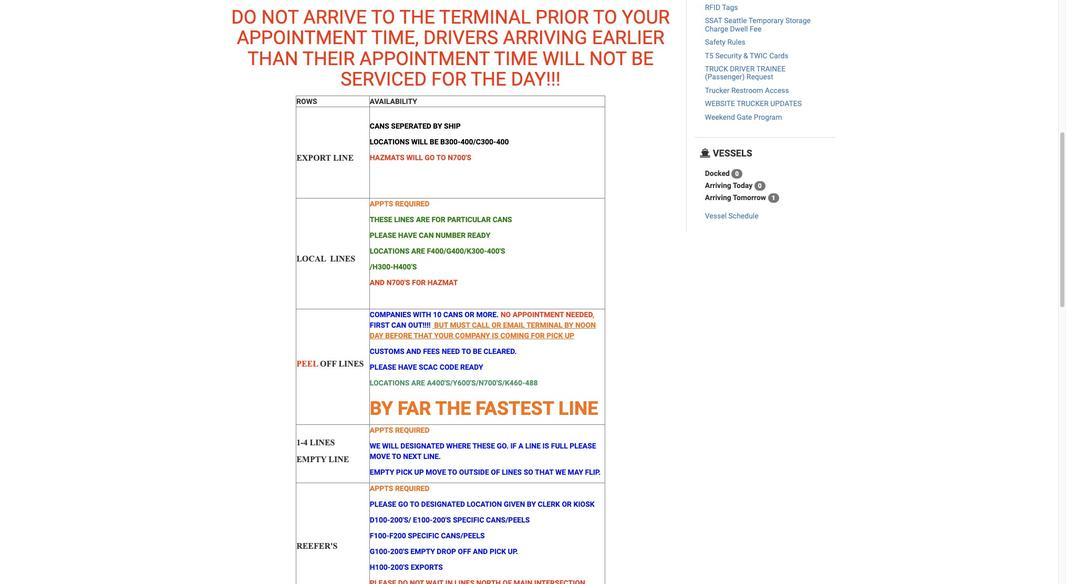 Task type: locate. For each thing, give the bounding box(es) containing it.
1 vertical spatial specific
[[408, 532, 439, 541]]

1 have from the top
[[398, 231, 417, 240]]

empty for empty pick up move to outside of lines so that we may flip.
[[370, 469, 394, 477]]

0 vertical spatial these
[[370, 215, 392, 224]]

0 horizontal spatial n700's
[[387, 279, 410, 287]]

1 vertical spatial 200's
[[390, 548, 409, 556]]

to right the prior
[[593, 6, 617, 28]]

0 vertical spatial 0
[[736, 170, 739, 178]]

designated
[[401, 442, 445, 451], [421, 501, 465, 509]]

0 vertical spatial that
[[414, 332, 433, 340]]

with
[[413, 311, 431, 319]]

1 horizontal spatial cans
[[444, 311, 463, 319]]

pick
[[547, 332, 563, 340], [396, 469, 413, 477], [490, 548, 506, 556]]

0 horizontal spatial and
[[370, 279, 385, 287]]

arriving down docked
[[705, 181, 732, 189]]

2 vertical spatial pick
[[490, 548, 506, 556]]

1 horizontal spatial pick
[[490, 548, 506, 556]]

1 vertical spatial is
[[543, 442, 549, 451]]

0
[[736, 170, 739, 178], [758, 182, 762, 190]]

0 vertical spatial locations
[[370, 138, 410, 146]]

we inside we will designated where these go. if a line is full please move to next line.
[[370, 442, 381, 451]]

outside
[[459, 469, 489, 477]]

1 required from the top
[[395, 200, 430, 208]]

0 vertical spatial off
[[320, 360, 337, 369]]

0 vertical spatial or
[[465, 311, 475, 319]]

1 vertical spatial arriving
[[705, 193, 732, 202]]

0 up tomorrow at right
[[758, 182, 762, 190]]

2 vertical spatial or
[[562, 501, 572, 509]]

empty pick up move to outside of lines so that we may flip.
[[370, 469, 601, 477]]

for
[[432, 68, 467, 91], [432, 215, 446, 224], [412, 279, 426, 287], [531, 332, 545, 340]]

please up the /h300-
[[370, 231, 396, 240]]

your inside do not arrive to the terminal prior to your appointment time, drivers arriving earlier than their appointment time will not be serviced for the day!!!
[[622, 6, 670, 28]]

if
[[511, 442, 517, 451]]

up down the needed on the bottom right of page
[[565, 332, 575, 340]]

200's down f200
[[390, 548, 409, 556]]

0 up today
[[736, 170, 739, 178]]

2 horizontal spatial or
[[562, 501, 572, 509]]

0 horizontal spatial cans
[[370, 122, 389, 131]]

cans
[[370, 122, 389, 131], [493, 215, 512, 224], [444, 311, 463, 319]]

cans up first can out!!!! but must call or email
[[444, 311, 463, 319]]

line right a
[[525, 442, 541, 451]]

will inside we will designated where these go. if a line is full please move to next line.
[[382, 442, 399, 451]]

or
[[465, 311, 475, 319], [492, 321, 501, 330], [562, 501, 572, 509]]

0 vertical spatial up
[[565, 332, 575, 340]]

h400's
[[393, 263, 417, 271]]

line down 1-4 lines
[[329, 455, 349, 464]]

0 vertical spatial terminal
[[439, 6, 531, 28]]

1 vertical spatial have
[[398, 363, 417, 372]]

1 vertical spatial and
[[406, 347, 421, 356]]

gate
[[737, 113, 752, 121]]

hazmats
[[370, 154, 405, 162]]

noon
[[576, 321, 596, 330]]

(passenger)
[[705, 73, 745, 81]]

1
[[772, 194, 776, 202]]

is left full
[[543, 442, 549, 451]]

d100-
[[370, 516, 390, 525]]

0 horizontal spatial is
[[492, 332, 499, 340]]

seperated
[[391, 122, 432, 131]]

empty up exports
[[411, 548, 435, 556]]

b300-
[[440, 138, 461, 146]]

1 vertical spatial are
[[411, 247, 425, 255]]

0 horizontal spatial be
[[430, 138, 439, 146]]

terminal up coming
[[525, 321, 563, 330]]

1 vertical spatial empty
[[370, 469, 394, 477]]

empty up d100-
[[370, 469, 394, 477]]

1 horizontal spatial off
[[458, 548, 471, 556]]

these inside we will designated where these go. if a line is full please move to next line.
[[473, 442, 495, 451]]

1 locations from the top
[[370, 138, 410, 146]]

by down the needed on the bottom right of page
[[565, 321, 574, 330]]

twic
[[750, 51, 768, 60]]

today
[[733, 181, 753, 189]]

or up must
[[465, 311, 475, 319]]

d100-200's/ e100-200's specific cans/peels
[[370, 516, 530, 525]]

off right drop
[[458, 548, 471, 556]]

will inside do not arrive to the terminal prior to your appointment time, drivers arriving earlier than their appointment time will not be serviced for the day!!!
[[543, 48, 585, 70]]

0 vertical spatial arriving
[[705, 181, 732, 189]]

1 vertical spatial appts required
[[370, 427, 430, 435]]

0 vertical spatial required
[[395, 200, 430, 208]]

0 vertical spatial your
[[622, 6, 670, 28]]

n700's down b300- at the left top of the page
[[448, 154, 472, 162]]

200's up f100-f200 specific cans/peels
[[433, 516, 451, 525]]

please down the customs
[[370, 363, 396, 372]]

1 vertical spatial can
[[391, 321, 406, 330]]

0 vertical spatial appts required
[[370, 200, 430, 208]]

access
[[765, 86, 789, 95]]

2 locations from the top
[[370, 247, 410, 255]]

3 locations from the top
[[370, 379, 410, 387]]

1 vertical spatial cans/peels
[[441, 532, 485, 541]]

3 appts required from the top
[[370, 485, 430, 493]]

0 vertical spatial can
[[419, 231, 434, 240]]

docked
[[705, 169, 730, 177]]

0 vertical spatial designated
[[401, 442, 445, 451]]

0 vertical spatial appts
[[370, 200, 393, 208]]

must
[[450, 321, 470, 330]]

for down h400's
[[412, 279, 426, 287]]

1 vertical spatial required
[[395, 427, 430, 435]]

and left the up.
[[473, 548, 488, 556]]

drop
[[437, 548, 456, 556]]

please for please go to designated location given by clerk or kiosk
[[370, 501, 396, 509]]

to left the next
[[392, 453, 401, 461]]

coming
[[501, 332, 529, 340]]

1 horizontal spatial these
[[473, 442, 495, 451]]

1 vertical spatial off
[[458, 548, 471, 556]]

these left go.
[[473, 442, 495, 451]]

appts required up 200's/ on the bottom left of page
[[370, 485, 430, 493]]

1 appts from the top
[[370, 200, 393, 208]]

of
[[491, 469, 500, 477]]

empty for empty line
[[297, 455, 327, 464]]

be
[[632, 48, 654, 70], [430, 138, 439, 146], [473, 347, 482, 356]]

that right so
[[535, 469, 554, 477]]

2 have from the top
[[398, 363, 417, 372]]

locations for by
[[370, 379, 410, 387]]

off right peel
[[320, 360, 337, 369]]

to up e100-
[[410, 501, 420, 509]]

0 horizontal spatial that
[[414, 332, 433, 340]]

1 horizontal spatial go
[[425, 154, 435, 162]]

appts required
[[370, 200, 430, 208], [370, 427, 430, 435], [370, 485, 430, 493]]

cleared.
[[484, 347, 517, 356]]

can up the before
[[391, 321, 406, 330]]

0 vertical spatial not
[[262, 6, 299, 28]]

g100-200's empty drop off and pick up.
[[370, 548, 535, 556]]

may
[[568, 469, 584, 477]]

appts for local  lines
[[370, 200, 393, 208]]

will for hazmats will go to n700's
[[406, 154, 423, 162]]

2 vertical spatial are
[[411, 379, 425, 387]]

ready for h400's
[[468, 231, 491, 240]]

designated up d100-200's/ e100-200's specific cans/peels
[[421, 501, 465, 509]]

required down the next
[[395, 485, 430, 493]]

is up cleared.
[[492, 332, 499, 340]]

kiosk
[[574, 501, 595, 509]]

out!!!!
[[408, 321, 431, 330]]

by far the fastest line
[[370, 398, 598, 420]]

appts required for local  lines
[[370, 200, 430, 208]]

are
[[416, 215, 430, 224], [411, 247, 425, 255], [411, 379, 425, 387]]

1 horizontal spatial your
[[622, 6, 670, 28]]

will up hazmats will go to n700's
[[411, 138, 428, 146]]

that your company is coming for pick up
[[412, 332, 575, 340]]

1 appts required from the top
[[370, 200, 430, 208]]

designated up the "line."
[[401, 442, 445, 451]]

dwell
[[730, 25, 748, 33]]

400/c300-
[[461, 138, 496, 146]]

for down drivers at the left
[[432, 68, 467, 91]]

storage
[[786, 17, 811, 25]]

200's for empty
[[390, 548, 409, 556]]

and left fees
[[406, 347, 421, 356]]

empty down 1-4 lines
[[297, 455, 327, 464]]

1 vertical spatial ready
[[460, 363, 483, 372]]

ready
[[468, 231, 491, 240], [460, 363, 483, 372]]

locations down the customs
[[370, 379, 410, 387]]

appointment
[[237, 27, 367, 49], [360, 48, 490, 70], [513, 311, 564, 319]]

0 vertical spatial be
[[632, 48, 654, 70]]

1 horizontal spatial or
[[492, 321, 501, 330]]

move left the next
[[370, 453, 390, 461]]

pick left the up.
[[490, 548, 506, 556]]

locations up hazmats
[[370, 138, 410, 146]]

200's left exports
[[391, 564, 409, 572]]

0 horizontal spatial not
[[262, 6, 299, 28]]

will for locations will be b300-400/c300-400
[[411, 138, 428, 146]]

appts required down far
[[370, 427, 430, 435]]

1 horizontal spatial empty
[[370, 469, 394, 477]]

0 vertical spatial cans/peels
[[486, 516, 530, 525]]

go down the locations will be b300-400/c300-400
[[425, 154, 435, 162]]

2 required from the top
[[395, 427, 430, 435]]

1 horizontal spatial is
[[543, 442, 549, 451]]

be inside do not arrive to the terminal prior to your appointment time, drivers arriving earlier than their appointment time will not be serviced for the day!!!
[[632, 48, 654, 70]]

to down the locations will be b300-400/c300-400
[[437, 154, 446, 162]]

is inside we will designated where these go. if a line is full please move to next line.
[[543, 442, 549, 451]]

cans down availability
[[370, 122, 389, 131]]

ready down particular
[[468, 231, 491, 240]]

0 horizontal spatial move
[[370, 453, 390, 461]]

can up locations are f400/g400/k300-400's
[[419, 231, 434, 240]]

please have scac code ready
[[370, 363, 483, 372]]

companies with 10 cans or more. no appointment needed ,
[[370, 311, 595, 319]]

arriving up vessel
[[705, 193, 732, 202]]

by
[[433, 122, 442, 131], [565, 321, 574, 330], [370, 398, 393, 420], [527, 501, 536, 509]]

locations for /h300-
[[370, 247, 410, 255]]

3 appts from the top
[[370, 485, 393, 493]]

e100-
[[413, 516, 433, 525]]

cans/peels up the g100-200's empty drop off and pick up. on the bottom of page
[[441, 532, 485, 541]]

pick right coming
[[547, 332, 563, 340]]

that down "out!!!!" on the bottom left of page
[[414, 332, 433, 340]]

terminal inside do not arrive to the terminal prior to your appointment time, drivers arriving earlier than their appointment time will not be serviced for the day!!!
[[439, 6, 531, 28]]

2 horizontal spatial cans
[[493, 215, 512, 224]]

please right full
[[570, 442, 596, 451]]

terminal up time
[[439, 6, 531, 28]]

pick down the next
[[396, 469, 413, 477]]

pick for g100-200's empty drop off and pick up.
[[490, 548, 506, 556]]

1 vertical spatial move
[[426, 469, 446, 477]]

or left kiosk
[[562, 501, 572, 509]]

0 vertical spatial ready
[[468, 231, 491, 240]]

the
[[400, 6, 435, 28], [471, 68, 507, 91], [435, 398, 471, 420]]

0 vertical spatial pick
[[547, 332, 563, 340]]

company
[[455, 332, 490, 340]]

are down please have scac code ready
[[411, 379, 425, 387]]

cans up 400's
[[493, 215, 512, 224]]

we
[[370, 442, 381, 451], [556, 469, 566, 477]]

go up 200's/ on the bottom left of page
[[398, 501, 408, 509]]

will down far
[[382, 442, 399, 451]]

0 horizontal spatial empty
[[297, 455, 327, 464]]

location
[[467, 501, 502, 509]]

up down the next
[[414, 469, 424, 477]]

are up please have can number ready
[[416, 215, 430, 224]]

line up full
[[559, 398, 598, 420]]

a
[[519, 442, 524, 451]]

1-
[[297, 438, 304, 447]]

0 vertical spatial n700's
[[448, 154, 472, 162]]

appts required up please have can number ready
[[370, 200, 430, 208]]

their
[[303, 48, 355, 70]]

0 horizontal spatial your
[[434, 332, 453, 340]]

0 horizontal spatial go
[[398, 501, 408, 509]]

1 vertical spatial go
[[398, 501, 408, 509]]

ready up a400's/y600's/n700's/k460-
[[460, 363, 483, 372]]

and down the /h300-
[[370, 279, 385, 287]]

have left 'scac'
[[398, 363, 417, 372]]

move down the "line."
[[426, 469, 446, 477]]

before
[[385, 332, 412, 340]]

by right given
[[527, 501, 536, 509]]

1 horizontal spatial and
[[406, 347, 421, 356]]

required down far
[[395, 427, 430, 435]]

2 vertical spatial and
[[473, 548, 488, 556]]

cans/peels down given
[[486, 516, 530, 525]]

2 horizontal spatial and
[[473, 548, 488, 556]]

exports
[[411, 564, 443, 572]]

is
[[492, 332, 499, 340], [543, 442, 549, 451]]

required up these lines are for particular cans
[[395, 200, 430, 208]]

0 horizontal spatial cans/peels
[[441, 532, 485, 541]]

empty line
[[297, 455, 349, 464]]

these up the /h300-
[[370, 215, 392, 224]]

have up h400's
[[398, 231, 417, 240]]

specific down "please go to designated location given by clerk or kiosk"
[[453, 516, 484, 525]]

n700's down /h300-h400's
[[387, 279, 410, 287]]

do not arrive to the terminal prior to your appointment time, drivers arriving earlier than their appointment time will not be serviced for the day!!!
[[231, 6, 670, 91]]

0 vertical spatial we
[[370, 442, 381, 451]]

have
[[398, 231, 417, 240], [398, 363, 417, 372]]

appts
[[370, 200, 393, 208], [370, 427, 393, 435], [370, 485, 393, 493]]

for up please have can number ready
[[432, 215, 446, 224]]

1 horizontal spatial we
[[556, 469, 566, 477]]

appts required for reefer's
[[370, 485, 430, 493]]

temporary
[[749, 17, 784, 25]]

up
[[565, 332, 575, 340], [414, 469, 424, 477]]

please go to designated location given by clerk or kiosk
[[370, 501, 595, 509]]

h100-200's exports
[[370, 564, 443, 572]]

3 required from the top
[[395, 485, 430, 493]]

0 vertical spatial have
[[398, 231, 417, 240]]

ssat
[[705, 17, 723, 25]]

please up d100-
[[370, 501, 396, 509]]

1 horizontal spatial 0
[[758, 182, 762, 190]]

h100-
[[370, 564, 391, 572]]

0 vertical spatial move
[[370, 453, 390, 461]]

2 vertical spatial empty
[[411, 548, 435, 556]]

have for h400's
[[398, 231, 417, 240]]

locations up /h300-h400's
[[370, 247, 410, 255]]

specific down e100-
[[408, 532, 439, 541]]

website trucker updates link
[[705, 99, 802, 108]]

are down please have can number ready
[[411, 247, 425, 255]]

earlier
[[592, 27, 665, 49]]

1 vertical spatial up
[[414, 469, 424, 477]]

ship image
[[700, 149, 711, 158]]

required
[[395, 200, 430, 208], [395, 427, 430, 435], [395, 485, 430, 493]]

by left ship
[[433, 122, 442, 131]]

required for reefer's
[[395, 485, 430, 493]]

will right hazmats
[[406, 154, 423, 162]]

1 horizontal spatial be
[[473, 347, 482, 356]]

lines up please have can number ready
[[394, 215, 414, 224]]

fee
[[750, 25, 762, 33]]

1 horizontal spatial specific
[[453, 516, 484, 525]]

will down the prior
[[543, 48, 585, 70]]

1 horizontal spatial that
[[535, 469, 554, 477]]

0 horizontal spatial specific
[[408, 532, 439, 541]]

2 appts required from the top
[[370, 427, 430, 435]]

or up the 'that your company is coming for pick up'
[[492, 321, 501, 330]]

1 vertical spatial your
[[434, 332, 453, 340]]

please
[[370, 231, 396, 240], [370, 363, 396, 372], [570, 442, 596, 451], [370, 501, 396, 509]]

arriving
[[705, 181, 732, 189], [705, 193, 732, 202]]



Task type: vqa. For each thing, say whether or not it's contained in the screenshot.
"vessels"
yes



Task type: describe. For each thing, give the bounding box(es) containing it.
1 horizontal spatial n700's
[[448, 154, 472, 162]]

0 vertical spatial is
[[492, 332, 499, 340]]

lines right the of
[[502, 469, 522, 477]]

local  lines
[[297, 255, 355, 264]]

full
[[551, 442, 568, 451]]

need
[[442, 347, 460, 356]]

to left outside
[[448, 469, 457, 477]]

for inside do not arrive to the terminal prior to your appointment time, drivers arriving earlier than their appointment time will not be serviced for the day!!!
[[432, 68, 467, 91]]

1 vertical spatial designated
[[421, 501, 465, 509]]

drivers
[[424, 27, 499, 49]]

vessel schedule
[[705, 212, 759, 220]]

truck driver trainee (passenger) request link
[[705, 65, 786, 81]]

schedule
[[729, 212, 759, 220]]

t5
[[705, 51, 714, 60]]

driver
[[730, 65, 755, 73]]

weekend
[[705, 113, 735, 121]]

200's for exports
[[391, 564, 409, 572]]

where
[[446, 442, 471, 451]]

request
[[747, 73, 774, 81]]

prior
[[536, 6, 589, 28]]

line.
[[423, 453, 441, 461]]

t5 security & twic cards link
[[705, 51, 789, 60]]

lines right 4
[[310, 438, 335, 447]]

up.
[[508, 548, 518, 556]]

next
[[403, 453, 422, 461]]

please for please have scac code ready
[[370, 363, 396, 372]]

1 vertical spatial we
[[556, 469, 566, 477]]

,
[[593, 311, 595, 319]]

rfid tags link
[[705, 3, 738, 12]]

2 horizontal spatial empty
[[411, 548, 435, 556]]

lines right peel
[[339, 360, 364, 369]]

0 horizontal spatial off
[[320, 360, 337, 369]]

0 vertical spatial the
[[400, 6, 435, 28]]

peel off lines
[[297, 360, 364, 369]]

reefer's
[[297, 542, 338, 551]]

g100-
[[370, 548, 390, 556]]

/h300-
[[370, 263, 393, 271]]

export line
[[297, 153, 354, 162]]

customs and fees need to be cleared.
[[370, 347, 517, 356]]

0 horizontal spatial can
[[391, 321, 406, 330]]

2 appts from the top
[[370, 427, 393, 435]]

appts for reefer's
[[370, 485, 393, 493]]

particular
[[447, 215, 491, 224]]

0 vertical spatial 200's
[[433, 516, 451, 525]]

export
[[297, 153, 331, 162]]

1 vertical spatial the
[[471, 68, 507, 91]]

1 vertical spatial or
[[492, 321, 501, 330]]

0 horizontal spatial pick
[[396, 469, 413, 477]]

weekend gate program link
[[705, 113, 782, 121]]

2 vertical spatial the
[[435, 398, 471, 420]]

&
[[744, 51, 748, 60]]

line right export
[[333, 153, 354, 162]]

1 horizontal spatial move
[[426, 469, 446, 477]]

more.
[[476, 311, 499, 319]]

have for far
[[398, 363, 417, 372]]

1 vertical spatial n700's
[[387, 279, 410, 287]]

go.
[[497, 442, 509, 451]]

400's
[[487, 247, 506, 255]]

1 vertical spatial not
[[590, 48, 627, 70]]

200's/
[[390, 516, 411, 525]]

day
[[370, 332, 384, 340]]

are for far
[[411, 379, 425, 387]]

2 arriving from the top
[[705, 193, 732, 202]]

trucker
[[705, 86, 730, 95]]

10
[[433, 311, 442, 319]]

rows
[[297, 97, 317, 106]]

1 arriving from the top
[[705, 181, 732, 189]]

ssat seattle temporary storage charge dwell fee link
[[705, 17, 811, 33]]

trucker
[[737, 99, 769, 108]]

lines left the /h300-
[[330, 255, 355, 264]]

2 vertical spatial cans
[[444, 311, 463, 319]]

2 vertical spatial be
[[473, 347, 482, 356]]

1 horizontal spatial up
[[565, 332, 575, 340]]

move inside we will designated where these go. if a line is full please move to next line.
[[370, 453, 390, 461]]

to right need on the left
[[462, 347, 471, 356]]

1 vertical spatial be
[[430, 138, 439, 146]]

hazmats will go to n700's
[[370, 154, 472, 162]]

do
[[231, 6, 257, 28]]

cans seperated by ship
[[370, 122, 461, 131]]

f200
[[389, 532, 406, 541]]

0 horizontal spatial 0
[[736, 170, 739, 178]]

1-4 lines
[[297, 438, 335, 447]]

0 vertical spatial are
[[416, 215, 430, 224]]

time
[[494, 48, 538, 70]]

0 vertical spatial cans
[[370, 122, 389, 131]]

hazmat
[[428, 279, 458, 287]]

please inside we will designated where these go. if a line is full please move to next line.
[[570, 442, 596, 451]]

required for local  lines
[[395, 200, 430, 208]]

seattle
[[724, 17, 747, 25]]

to inside we will designated where these go. if a line is full please move to next line.
[[392, 453, 401, 461]]

please for please have can number ready
[[370, 231, 396, 240]]

fees
[[423, 347, 440, 356]]

for right coming
[[531, 332, 545, 340]]

than
[[248, 48, 298, 70]]

locations are a400's/y600's/n700's/k460-488
[[370, 379, 538, 387]]

arrive
[[303, 6, 367, 28]]

488
[[525, 379, 538, 387]]

0 vertical spatial go
[[425, 154, 435, 162]]

are for h400's
[[411, 247, 425, 255]]

locations are f400/g400/k300-400's
[[370, 247, 506, 255]]

f400/g400/k300-
[[427, 247, 487, 255]]

flip.
[[585, 469, 601, 477]]

1 vertical spatial 0
[[758, 182, 762, 190]]

safety
[[705, 38, 726, 46]]

line inside we will designated where these go. if a line is full please move to next line.
[[525, 442, 541, 451]]

given
[[504, 501, 525, 509]]

by inside by noon day before
[[565, 321, 574, 330]]

no
[[501, 311, 511, 319]]

4
[[304, 438, 308, 447]]

docked 0 arriving today 0 arriving tomorrow 1
[[705, 169, 776, 202]]

trucker restroom access link
[[705, 86, 789, 95]]

f100-f200 specific cans/peels
[[370, 532, 516, 541]]

tags
[[722, 3, 738, 12]]

1 vertical spatial that
[[535, 469, 554, 477]]

to right arrive on the top of the page
[[371, 6, 395, 28]]

pick for that your company is coming for pick up
[[547, 332, 563, 340]]

will for we will designated where these go. if a line is full please move to next line.
[[382, 442, 399, 451]]

0 vertical spatial and
[[370, 279, 385, 287]]

so
[[524, 469, 533, 477]]

updates
[[771, 99, 802, 108]]

0 horizontal spatial up
[[414, 469, 424, 477]]

locations will be b300-400/c300-400
[[370, 138, 509, 146]]

designated inside we will designated where these go. if a line is full please move to next line.
[[401, 442, 445, 451]]

first can out!!!! but must call or email
[[370, 321, 525, 330]]

0 horizontal spatial these
[[370, 215, 392, 224]]

1 vertical spatial terminal
[[525, 321, 563, 330]]

ship
[[444, 122, 461, 131]]

by left far
[[370, 398, 393, 420]]

rfid
[[705, 3, 721, 12]]

restroom
[[732, 86, 764, 95]]

1 vertical spatial cans
[[493, 215, 512, 224]]

needed
[[566, 311, 593, 319]]

vessel schedule link
[[705, 212, 759, 220]]

ready for far
[[460, 363, 483, 372]]

1 horizontal spatial cans/peels
[[486, 516, 530, 525]]

clerk
[[538, 501, 560, 509]]

vessels
[[711, 148, 753, 159]]

time,
[[372, 27, 419, 49]]

code
[[440, 363, 459, 372]]

charge
[[705, 25, 729, 33]]

0 vertical spatial specific
[[453, 516, 484, 525]]

1 horizontal spatial can
[[419, 231, 434, 240]]

f100-
[[370, 532, 389, 541]]



